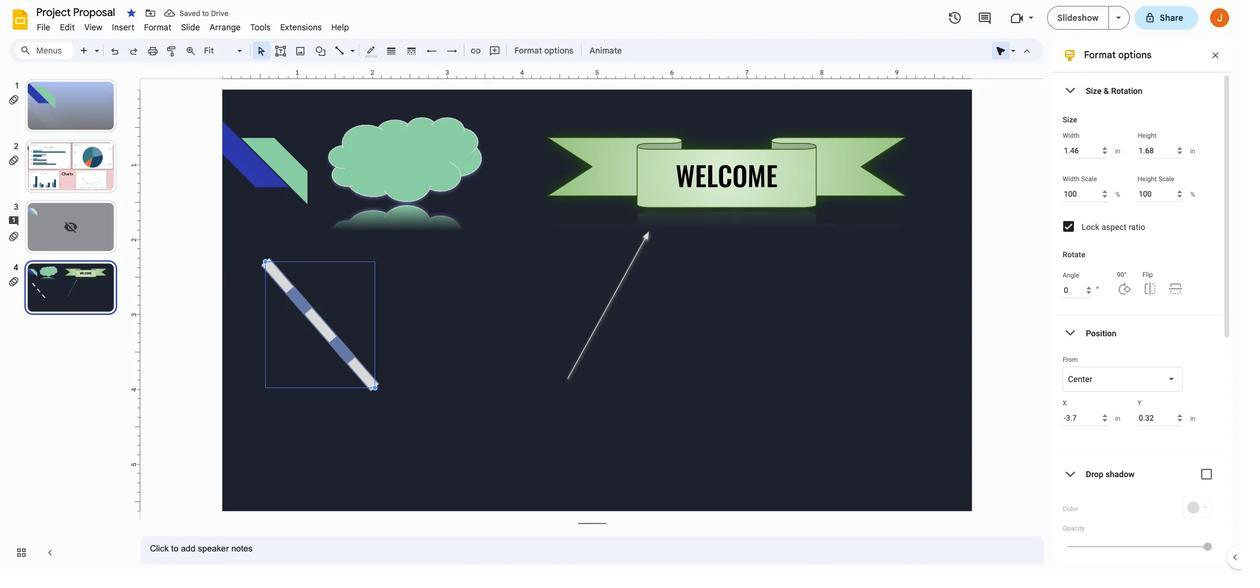 Task type: vqa. For each thing, say whether or not it's contained in the screenshot.
Format to the middle
yes



Task type: locate. For each thing, give the bounding box(es) containing it.
0 horizontal spatial scale
[[1081, 175, 1097, 183]]

Width, measured in inches. Value must be between 0.01 and 58712 text field
[[1063, 143, 1108, 159]]

size for size
[[1063, 115, 1077, 124]]

flip
[[1143, 271, 1153, 279]]

ratio
[[1129, 222, 1145, 232]]

in right width, measured in inches. value must be between 0.01 and 58712 text box
[[1115, 147, 1121, 155]]

in right height, measured in inches. value must be between 0.01 and 58712 text box at the top of the page
[[1190, 147, 1195, 155]]

size inside tab
[[1086, 86, 1102, 95]]

height scale
[[1138, 175, 1174, 183]]

options inside format options section
[[1118, 49, 1152, 61]]

height up height, measured in inches. value must be between 0.01 and 58712 text box at the top of the page
[[1138, 132, 1157, 140]]

in
[[1115, 147, 1121, 155], [1190, 147, 1195, 155], [1115, 415, 1121, 423], [1190, 415, 1195, 423]]

share
[[1160, 12, 1183, 23]]

lock
[[1082, 222, 1100, 232]]

height for height
[[1138, 132, 1157, 140]]

tools menu item
[[246, 20, 275, 34]]

1 vertical spatial height
[[1138, 175, 1157, 183]]

navigation
[[0, 67, 131, 574]]

angle
[[1063, 272, 1079, 280]]

menu bar containing file
[[32, 15, 354, 35]]

Width Scale, measured in percents. Value must be between 0.9 and 4013388 text field
[[1063, 186, 1108, 202]]

format inside format options button
[[514, 45, 542, 56]]

0 vertical spatial height
[[1138, 132, 1157, 140]]

lock aspect ratio
[[1082, 222, 1145, 232]]

scale for width scale
[[1081, 175, 1097, 183]]

1 scale from the left
[[1081, 175, 1097, 183]]

0 horizontal spatial options
[[544, 45, 574, 56]]

scale up width scale, measured in percents. value must be between 0.9 and 4013388 text box
[[1081, 175, 1097, 183]]

drop shadow
[[1086, 470, 1135, 479]]

1 horizontal spatial format options
[[1084, 49, 1152, 61]]

insert
[[112, 22, 135, 33]]

% for height scale
[[1190, 191, 1195, 198]]

opacity
[[1063, 525, 1085, 533]]

1 width from the top
[[1063, 132, 1080, 140]]

0 horizontal spatial size
[[1063, 115, 1077, 124]]

% for width scale
[[1116, 191, 1120, 198]]

saved to drive
[[180, 9, 228, 18]]

%
[[1116, 191, 1120, 198], [1190, 191, 1195, 198]]

Toggle shadow checkbox
[[1195, 463, 1219, 486]]

insert menu item
[[107, 20, 139, 34]]

0 vertical spatial size
[[1086, 86, 1102, 95]]

format
[[144, 22, 172, 33], [514, 45, 542, 56], [1084, 49, 1116, 61]]

height up the height scale, measured in percents. value must be between 0.9 and 3491163 text field at the top of page
[[1138, 175, 1157, 183]]

arrange
[[210, 22, 241, 33]]

height
[[1138, 132, 1157, 140], [1138, 175, 1157, 183]]

% right width scale, measured in percents. value must be between 0.9 and 4013388 text box
[[1116, 191, 1120, 198]]

border color: dark 2 light gray 1 image
[[364, 42, 378, 58]]

2 % from the left
[[1190, 191, 1195, 198]]

options
[[544, 45, 574, 56], [1118, 49, 1152, 61]]

rotation
[[1111, 86, 1143, 95]]

2 horizontal spatial format
[[1084, 49, 1116, 61]]

options left animate
[[544, 45, 574, 56]]

Height Scale, measured in percents. Value must be between 0.9 and 3491163 text field
[[1138, 186, 1183, 202]]

width
[[1063, 132, 1080, 140], [1063, 175, 1080, 183]]

format options button
[[509, 42, 579, 59]]

0 horizontal spatial format options
[[514, 45, 574, 56]]

format options inside button
[[514, 45, 574, 56]]

size left &
[[1086, 86, 1102, 95]]

0 vertical spatial width
[[1063, 132, 1080, 140]]

1 horizontal spatial options
[[1118, 49, 1152, 61]]

2 width from the top
[[1063, 175, 1080, 183]]

1 horizontal spatial size
[[1086, 86, 1102, 95]]

scale up the height scale, measured in percents. value must be between 0.9 and 3491163 text field at the top of page
[[1158, 175, 1174, 183]]

border weight list. 12px selected. option
[[384, 42, 398, 59]]

saved
[[180, 9, 200, 18]]

2 height from the top
[[1138, 175, 1157, 183]]

menu bar banner
[[0, 0, 1241, 574]]

Menus field
[[15, 42, 74, 59]]

1 height from the top
[[1138, 132, 1157, 140]]

line dash list. line dash: dash selected. option
[[405, 42, 418, 59]]

format options
[[514, 45, 574, 56], [1084, 49, 1152, 61]]

1 horizontal spatial scale
[[1158, 175, 1174, 183]]

in right y position, measured in inches. value must be between -58712 and 58712 text box
[[1190, 415, 1195, 423]]

1 vertical spatial size
[[1063, 115, 1077, 124]]

live pointer settings image
[[1008, 43, 1016, 47]]

arrange menu item
[[205, 20, 246, 34]]

1 vertical spatial width
[[1063, 175, 1080, 183]]

size
[[1086, 86, 1102, 95], [1063, 115, 1077, 124]]

format options section
[[1053, 39, 1232, 574]]

in for width
[[1115, 147, 1121, 155]]

menu bar
[[32, 15, 354, 35]]

mode and view toolbar
[[991, 39, 1037, 62]]

format options application
[[0, 0, 1241, 574]]

width up width scale, measured in percents. value must be between 0.9 and 4013388 text box
[[1063, 175, 1080, 183]]

in right x position, measured in inches. value must be between -58712 and 58712 'text field'
[[1115, 415, 1121, 423]]

Angle, measured in degrees. Value must be between 0 and 360 text field
[[1063, 282, 1091, 299]]

menu bar inside menu bar banner
[[32, 15, 354, 35]]

% right the height scale, measured in percents. value must be between 0.9 and 3491163 text field at the top of page
[[1190, 191, 1195, 198]]

saved to drive button
[[161, 5, 231, 21]]

drop
[[1086, 470, 1104, 479]]

presentation options image
[[1116, 17, 1121, 19]]

Y position, measured in inches. Value must be between -58712 and 58712 text field
[[1138, 410, 1183, 426]]

width up width, measured in inches. value must be between 0.01 and 58712 text box
[[1063, 132, 1080, 140]]

main toolbar
[[74, 0, 628, 461]]

1 % from the left
[[1116, 191, 1120, 198]]

0 horizontal spatial format
[[144, 22, 172, 33]]

90°
[[1117, 271, 1127, 279]]

format options inside section
[[1084, 49, 1152, 61]]

options up size & rotation tab
[[1118, 49, 1152, 61]]

size & rotation tab
[[1053, 73, 1222, 108]]

1 horizontal spatial %
[[1190, 191, 1195, 198]]

options inside format options button
[[544, 45, 574, 56]]

0 horizontal spatial %
[[1116, 191, 1120, 198]]

rotate
[[1063, 250, 1085, 259]]

animate
[[590, 45, 622, 56]]

1 horizontal spatial format
[[514, 45, 542, 56]]

shadow
[[1106, 470, 1135, 479]]

navigation inside the format options "application"
[[0, 67, 131, 574]]

tools
[[250, 22, 271, 33]]

new slide with layout image
[[92, 43, 99, 47]]

from
[[1063, 356, 1078, 364]]

size up width, measured in inches. value must be between 0.01 and 58712 text box
[[1063, 115, 1077, 124]]

2 scale from the left
[[1158, 175, 1174, 183]]

scale
[[1081, 175, 1097, 183], [1158, 175, 1174, 183]]



Task type: describe. For each thing, give the bounding box(es) containing it.
line end list. arrow style: none selected. option
[[445, 42, 459, 59]]

x
[[1063, 400, 1067, 407]]

size for size & rotation
[[1086, 86, 1102, 95]]

extensions menu item
[[275, 20, 327, 34]]

edit menu item
[[55, 20, 80, 34]]

format inside format menu item
[[144, 22, 172, 33]]

height for height scale
[[1138, 175, 1157, 183]]

scale for height scale
[[1158, 175, 1174, 183]]

position
[[1086, 329, 1117, 338]]

in for x
[[1115, 415, 1121, 423]]

help menu item
[[327, 20, 354, 34]]

width for width scale
[[1063, 175, 1080, 183]]

color
[[1063, 506, 1078, 513]]

in for y
[[1190, 415, 1195, 423]]

Height, measured in inches. Value must be between 0.01 and 58712 text field
[[1138, 143, 1183, 159]]

position tab
[[1053, 316, 1222, 351]]

Star checkbox
[[123, 5, 140, 21]]

slide
[[181, 22, 200, 33]]

slideshow
[[1058, 12, 1099, 23]]

Zoom field
[[200, 42, 247, 59]]

width scale
[[1063, 175, 1097, 183]]

slide menu item
[[176, 20, 205, 34]]

drive
[[211, 9, 228, 18]]

extensions
[[280, 22, 322, 33]]

insert image image
[[293, 42, 307, 59]]

X position, measured in inches. Value must be between -58712 and 58712 text field
[[1063, 410, 1108, 426]]

in for height
[[1190, 147, 1195, 155]]

slideshow button
[[1047, 6, 1109, 30]]

edit
[[60, 22, 75, 33]]

center
[[1068, 375, 1092, 384]]

Rename text field
[[32, 5, 122, 19]]

share button
[[1134, 6, 1198, 30]]

view menu item
[[80, 20, 107, 34]]

select line image
[[347, 43, 355, 47]]

animate button
[[584, 42, 627, 59]]

aspect
[[1102, 222, 1127, 232]]

width for width
[[1063, 132, 1080, 140]]

to
[[202, 9, 209, 18]]

size & rotation
[[1086, 86, 1143, 95]]

&
[[1104, 86, 1109, 95]]

file menu item
[[32, 20, 55, 34]]

help
[[331, 22, 349, 33]]

°
[[1096, 285, 1099, 295]]

drop shadow tab
[[1053, 454, 1222, 495]]

y
[[1138, 400, 1142, 407]]

format inside format options section
[[1084, 49, 1116, 61]]

shape image
[[314, 42, 327, 59]]

file
[[37, 22, 50, 33]]

line start list. arrow style: none selected. option
[[425, 42, 439, 59]]

Lock aspect ratio checkbox
[[1063, 221, 1074, 232]]

center option
[[1068, 373, 1092, 385]]

view
[[84, 22, 102, 33]]

Zoom text field
[[202, 42, 236, 59]]

format menu item
[[139, 20, 176, 34]]



